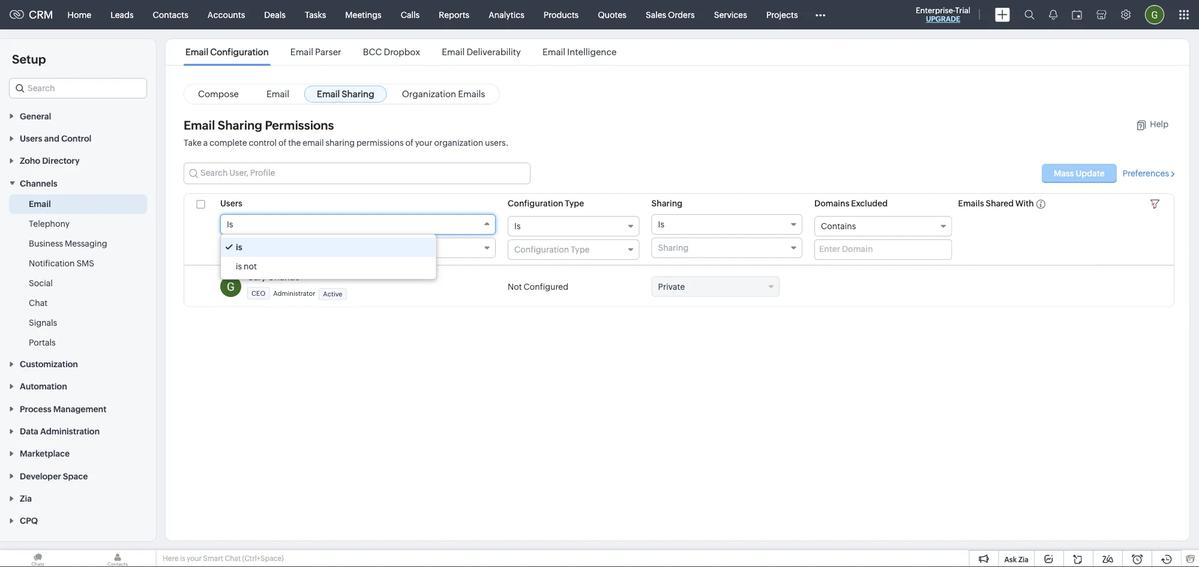 Task type: vqa. For each thing, say whether or not it's contained in the screenshot.
Email Parser link
yes



Task type: locate. For each thing, give the bounding box(es) containing it.
emails right organization
[[458, 89, 485, 99]]

social link
[[29, 277, 53, 289]]

ask zia
[[1005, 556, 1029, 564]]

0 horizontal spatial email link
[[29, 198, 51, 210]]

is inside option
[[236, 243, 242, 252]]

configuration down accounts link
[[210, 47, 269, 57]]

1 vertical spatial sharing
[[218, 118, 262, 132]]

list
[[175, 39, 628, 65]]

email left intelligence at the top of page
[[543, 47, 566, 57]]

email parser link
[[289, 47, 343, 57]]

is field
[[220, 214, 496, 235]]

email down the 'reports' link
[[442, 47, 465, 57]]

gary orlando
[[247, 273, 300, 282]]

1 vertical spatial your
[[187, 555, 202, 563]]

quotes link
[[589, 0, 637, 29]]

not
[[244, 262, 257, 271]]

email down contacts link
[[186, 47, 208, 57]]

accounts link
[[198, 0, 255, 29]]

type
[[565, 199, 585, 208]]

notification
[[29, 258, 75, 268]]

social
[[29, 278, 53, 288]]

1 horizontal spatial configuration
[[508, 199, 564, 208]]

portals link
[[29, 337, 56, 349]]

sharing
[[342, 89, 375, 99], [218, 118, 262, 132]]

1 horizontal spatial your
[[415, 138, 433, 148]]

services
[[714, 10, 748, 20]]

email up email sharing permissions
[[267, 89, 290, 99]]

emails left shared
[[959, 199, 985, 208]]

control
[[249, 138, 277, 148]]

with
[[1016, 199, 1035, 208]]

email configuration link
[[184, 47, 271, 57]]

notification sms
[[29, 258, 94, 268]]

of left the
[[279, 138, 287, 148]]

enterprise-trial upgrade
[[916, 6, 971, 23]]

chat right smart
[[225, 555, 241, 563]]

0 horizontal spatial configuration
[[210, 47, 269, 57]]

signals image
[[1050, 10, 1058, 20]]

1 horizontal spatial chat
[[225, 555, 241, 563]]

0 vertical spatial sharing
[[342, 89, 375, 99]]

orlando
[[268, 273, 300, 282]]

active
[[323, 291, 343, 298]]

shared
[[986, 199, 1015, 208]]

upgrade
[[927, 15, 961, 23]]

notification sms link
[[29, 257, 94, 269]]

0 horizontal spatial sharing
[[218, 118, 262, 132]]

your left the organization
[[415, 138, 433, 148]]

email configuration
[[186, 47, 269, 57]]

leads
[[111, 10, 134, 20]]

email link down channels
[[29, 198, 51, 210]]

not configured
[[508, 282, 569, 291]]

email
[[186, 47, 208, 57], [291, 47, 313, 57], [442, 47, 465, 57], [543, 47, 566, 57], [267, 89, 290, 99], [317, 89, 340, 99], [184, 118, 215, 132], [29, 199, 51, 209]]

permissions
[[265, 118, 334, 132]]

0 horizontal spatial chat
[[29, 298, 48, 308]]

list box
[[221, 235, 436, 279]]

your
[[415, 138, 433, 148], [187, 555, 202, 563]]

0 vertical spatial configuration
[[210, 47, 269, 57]]

contacts
[[153, 10, 188, 20]]

email link
[[254, 86, 302, 103], [29, 198, 51, 210]]

calls
[[401, 10, 420, 20]]

0 horizontal spatial of
[[279, 138, 287, 148]]

email down channels
[[29, 199, 51, 209]]

channels
[[20, 179, 57, 188]]

messaging
[[65, 239, 107, 248]]

signals element
[[1043, 0, 1065, 29]]

1 of from the left
[[279, 138, 287, 148]]

products
[[544, 10, 579, 20]]

configured
[[524, 282, 569, 291]]

sharing down 'bcc'
[[342, 89, 375, 99]]

domains
[[815, 199, 850, 208]]

1 horizontal spatial of
[[406, 138, 414, 148]]

business
[[29, 239, 63, 248]]

0 vertical spatial email link
[[254, 86, 302, 103]]

deals
[[264, 10, 286, 20]]

email down parser
[[317, 89, 340, 99]]

orders
[[668, 10, 695, 20]]

of right permissions
[[406, 138, 414, 148]]

chat down social
[[29, 298, 48, 308]]

deals link
[[255, 0, 295, 29]]

0 horizontal spatial your
[[187, 555, 202, 563]]

sharing inside the email sharing link
[[342, 89, 375, 99]]

2 of from the left
[[406, 138, 414, 148]]

take
[[184, 138, 202, 148]]

email sharing permissions
[[184, 118, 334, 132]]

emails
[[458, 89, 485, 99], [959, 199, 985, 208]]

excluded
[[852, 199, 888, 208]]

list containing email configuration
[[175, 39, 628, 65]]

ceo
[[252, 290, 266, 297]]

quotes
[[598, 10, 627, 20]]

chat
[[29, 298, 48, 308], [225, 555, 241, 563]]

tasks
[[305, 10, 326, 20]]

0 horizontal spatial emails
[[458, 89, 485, 99]]

email sharing link
[[305, 86, 387, 103]]

home
[[68, 10, 91, 20]]

channels region
[[0, 194, 156, 353]]

email inside the email sharing link
[[317, 89, 340, 99]]

email left parser
[[291, 47, 313, 57]]

configuration left type
[[508, 199, 564, 208]]

organization
[[402, 89, 457, 99]]

email link up email sharing permissions
[[254, 86, 302, 103]]

email inside the email link
[[267, 89, 290, 99]]

sharing up complete
[[218, 118, 262, 132]]

0 vertical spatial chat
[[29, 298, 48, 308]]

1 horizontal spatial sharing
[[342, 89, 375, 99]]

1 horizontal spatial email link
[[254, 86, 302, 103]]

email up a
[[184, 118, 215, 132]]

tasks link
[[295, 0, 336, 29]]

1 horizontal spatial emails
[[959, 199, 985, 208]]

users
[[485, 138, 506, 148]]

business messaging
[[29, 239, 107, 248]]

gary
[[247, 273, 266, 282]]

email intelligence link
[[541, 47, 619, 57]]

projects
[[767, 10, 798, 20]]

here
[[163, 555, 179, 563]]

profile element
[[1139, 0, 1172, 29]]

is option
[[221, 238, 436, 257]]

organization emails
[[402, 89, 485, 99]]

email for email deliverability
[[442, 47, 465, 57]]

sharing for email sharing
[[342, 89, 375, 99]]

leads link
[[101, 0, 143, 29]]

signals
[[29, 318, 57, 328]]

your left smart
[[187, 555, 202, 563]]

0 vertical spatial emails
[[458, 89, 485, 99]]

emails shared with
[[959, 199, 1035, 208]]

enter
[[820, 244, 841, 254]]

ask
[[1005, 556, 1018, 564]]

crm
[[29, 9, 53, 21]]



Task type: describe. For each thing, give the bounding box(es) containing it.
bcc
[[363, 47, 382, 57]]

intelligence
[[568, 47, 617, 57]]

business messaging link
[[29, 237, 107, 249]]

parser
[[315, 47, 342, 57]]

analytics
[[489, 10, 525, 20]]

sales orders link
[[637, 0, 705, 29]]

contacts image
[[80, 551, 156, 568]]

.
[[506, 138, 509, 148]]

crm link
[[10, 9, 53, 21]]

contacts link
[[143, 0, 198, 29]]

email for email sharing permissions
[[184, 118, 215, 132]]

sales orders
[[646, 10, 695, 20]]

services link
[[705, 0, 757, 29]]

sms
[[76, 258, 94, 268]]

list box containing is
[[221, 235, 436, 279]]

take a complete control of the email sharing permissions of your organization users .
[[184, 138, 509, 148]]

sharing
[[326, 138, 355, 148]]

enter domain
[[820, 244, 874, 254]]

accounts
[[208, 10, 245, 20]]

1 vertical spatial configuration
[[508, 199, 564, 208]]

domains excluded
[[815, 199, 888, 208]]

projects link
[[757, 0, 808, 29]]

profile image
[[1146, 5, 1165, 24]]

complete
[[210, 138, 247, 148]]

smart
[[203, 555, 223, 563]]

home link
[[58, 0, 101, 29]]

user dp image
[[220, 276, 241, 297]]

telephony
[[29, 219, 70, 228]]

compose link
[[186, 86, 252, 103]]

is inside field
[[227, 220, 233, 229]]

is not
[[236, 262, 257, 271]]

email
[[303, 138, 324, 148]]

1 vertical spatial chat
[[225, 555, 241, 563]]

email deliverability link
[[440, 47, 523, 57]]

setup
[[12, 52, 46, 66]]

sales
[[646, 10, 667, 20]]

products link
[[534, 0, 589, 29]]

organization
[[435, 138, 484, 148]]

bcc dropbox link
[[361, 47, 422, 57]]

meetings link
[[336, 0, 391, 29]]

chat inside channels region
[[29, 298, 48, 308]]

the
[[288, 138, 301, 148]]

email for email sharing
[[317, 89, 340, 99]]

here is your smart chat (ctrl+space)
[[163, 555, 284, 563]]

meetings
[[345, 10, 382, 20]]

(ctrl+space)
[[242, 555, 284, 563]]

chats image
[[0, 551, 76, 568]]

sharing for email sharing permissions
[[218, 118, 262, 132]]

preferences
[[1124, 169, 1170, 178]]

help
[[1151, 119, 1169, 129]]

permissions
[[357, 138, 404, 148]]

1 vertical spatial emails
[[959, 199, 985, 208]]

email intelligence
[[543, 47, 617, 57]]

channels button
[[0, 172, 156, 194]]

signals link
[[29, 317, 57, 329]]

email deliverability
[[442, 47, 521, 57]]

telephony link
[[29, 218, 70, 230]]

1 vertical spatial email link
[[29, 198, 51, 210]]

analytics link
[[479, 0, 534, 29]]

reports
[[439, 10, 470, 20]]

configuration type
[[508, 199, 585, 208]]

zia
[[1019, 556, 1029, 564]]

dropbox
[[384, 47, 420, 57]]

email inside channels region
[[29, 199, 51, 209]]

calls link
[[391, 0, 430, 29]]

calendar image
[[1073, 10, 1083, 20]]

reports link
[[430, 0, 479, 29]]

compose
[[198, 89, 239, 99]]

email for right the email link
[[267, 89, 290, 99]]

email for email intelligence
[[543, 47, 566, 57]]

email sharing
[[317, 89, 375, 99]]

is inside option
[[236, 262, 242, 271]]

configuration inside list
[[210, 47, 269, 57]]

is not option
[[221, 257, 436, 276]]

chat link
[[29, 297, 48, 309]]

0 vertical spatial your
[[415, 138, 433, 148]]

trial
[[956, 6, 971, 15]]

administrator
[[273, 290, 316, 297]]

portals
[[29, 338, 56, 347]]

email for email parser
[[291, 47, 313, 57]]

a
[[203, 138, 208, 148]]

email for email configuration
[[186, 47, 208, 57]]

organization emails link
[[390, 86, 498, 103]]

domain
[[843, 244, 874, 254]]



